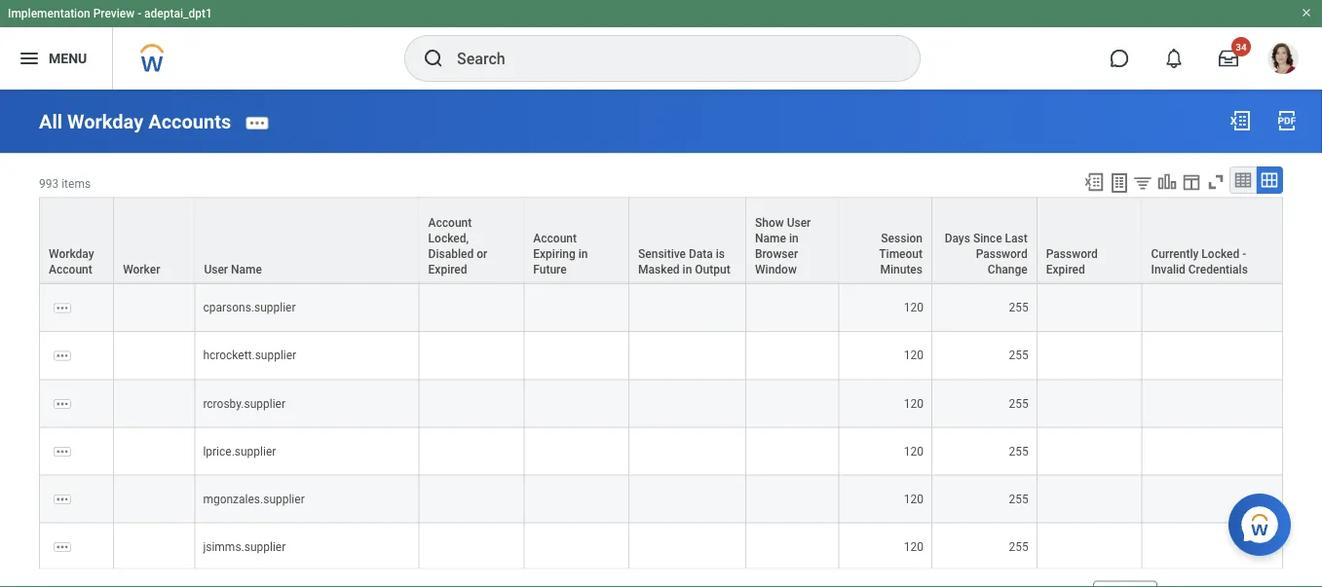 Task type: vqa. For each thing, say whether or not it's contained in the screenshot.
Role
no



Task type: describe. For each thing, give the bounding box(es) containing it.
1 row from the top
[[39, 190, 1284, 237]]

expand/collapse chart image
[[1157, 172, 1179, 193]]

- for preview
[[138, 7, 141, 20]]

export to excel image for view printable version (pdf) icon
[[1229, 109, 1253, 133]]

120 for rcrosby.supplier
[[904, 398, 924, 411]]

credentials
[[1189, 263, 1249, 276]]

account expiring in future
[[534, 231, 588, 276]]

notifications large image
[[1165, 49, 1184, 68]]

row containing rcrosby.supplier
[[39, 381, 1284, 429]]

255 for lprice.supplier
[[1009, 445, 1029, 459]]

lprice.supplier
[[203, 445, 276, 459]]

cparsons.supplier
[[203, 302, 296, 315]]

rcrosby.supplier
[[203, 398, 286, 411]]

255 for mgonzales.supplier
[[1009, 493, 1029, 507]]

- for locked
[[1243, 247, 1247, 261]]

all
[[39, 110, 62, 133]]

in inside sensitive data is masked in output
[[683, 263, 692, 276]]

in inside account expiring in future
[[579, 247, 588, 261]]

fullscreen image
[[1206, 172, 1227, 193]]

days since last password change
[[945, 231, 1028, 276]]

or
[[477, 247, 488, 261]]

120 for rstrickland.supplier
[[904, 254, 924, 268]]

worker button
[[114, 198, 194, 282]]

Search Workday  search field
[[457, 37, 880, 80]]

255 for jsimms.supplier
[[1009, 541, 1029, 555]]

sensitive
[[639, 247, 686, 261]]

masked
[[639, 263, 680, 276]]

993 items
[[39, 178, 91, 191]]

show
[[755, 216, 784, 229]]

show user name in browser window
[[755, 216, 811, 276]]

993
[[39, 178, 59, 191]]

session timeout minutes button
[[840, 198, 932, 282]]

currently locked - invalid credentials button
[[1143, 198, 1283, 282]]

window
[[755, 263, 797, 276]]

session timeout minutes
[[880, 231, 923, 276]]

sensitive data is masked in output
[[639, 247, 731, 276]]

jsimms.supplier
[[203, 541, 286, 555]]

items per page element
[[988, 570, 1158, 588]]

future
[[534, 263, 567, 276]]

pagination element
[[1170, 570, 1284, 588]]

120 for jsimms.supplier
[[904, 541, 924, 555]]

account locked, disabled or expired button
[[420, 198, 524, 282]]

account expiring in future button
[[525, 198, 629, 282]]

implementation
[[8, 7, 90, 20]]

row containing lprice.supplier
[[39, 429, 1284, 477]]

adeptai_dpt1
[[144, 7, 212, 20]]

row containing hcrockett.supplier
[[39, 333, 1284, 381]]

preview
[[93, 7, 135, 20]]

account locked, disabled or expired
[[428, 216, 488, 276]]

menu banner
[[0, 0, 1323, 90]]

password inside days since last password change
[[976, 247, 1028, 261]]

120 for hcrockett.supplier
[[904, 350, 924, 363]]

implementation preview -   adeptai_dpt1
[[8, 7, 212, 20]]

workday inside workday account popup button
[[49, 247, 94, 261]]

locked
[[1202, 247, 1240, 261]]

days
[[945, 231, 971, 245]]

mgonzales.supplier
[[203, 493, 305, 507]]

change
[[988, 263, 1028, 276]]

account for expiring
[[534, 231, 577, 245]]

34 button
[[1208, 37, 1252, 80]]

show user name in browser window button
[[747, 198, 839, 282]]

currently
[[1152, 247, 1199, 261]]

profile logan mcneil image
[[1268, 43, 1299, 78]]



Task type: locate. For each thing, give the bounding box(es) containing it.
account inside account expiring in future
[[534, 231, 577, 245]]

9 row from the top
[[39, 524, 1284, 572]]

all workday accounts
[[39, 110, 231, 133]]

-
[[138, 7, 141, 20], [1243, 247, 1247, 261]]

2 horizontal spatial in
[[789, 231, 799, 245]]

account left worker
[[49, 263, 92, 276]]

workday account
[[49, 247, 94, 276]]

is
[[716, 247, 725, 261]]

- right preview
[[138, 7, 141, 20]]

inbox large image
[[1219, 49, 1239, 68]]

7 255 from the top
[[1009, 541, 1029, 555]]

5 120 from the top
[[904, 445, 924, 459]]

account up the expiring
[[534, 231, 577, 245]]

expired inside account locked, disabled or expired
[[428, 263, 467, 276]]

expired inside password expired
[[1047, 263, 1086, 276]]

browser
[[755, 247, 799, 261]]

0 horizontal spatial expired
[[428, 263, 467, 276]]

in down the data
[[683, 263, 692, 276]]

export to excel image for export to worksheets image at the right top of page
[[1084, 172, 1105, 193]]

workday
[[67, 110, 144, 133], [49, 247, 94, 261]]

1 horizontal spatial export to excel image
[[1229, 109, 1253, 133]]

menu
[[49, 50, 87, 66]]

0 horizontal spatial password
[[976, 247, 1028, 261]]

rstrickland.supplier
[[203, 254, 303, 268]]

120
[[904, 254, 924, 268], [904, 302, 924, 315], [904, 350, 924, 363], [904, 398, 924, 411], [904, 445, 924, 459], [904, 493, 924, 507], [904, 541, 924, 555]]

user inside show user name in browser window
[[787, 216, 811, 229]]

menu button
[[0, 27, 112, 90]]

export to excel image left view printable version (pdf) icon
[[1229, 109, 1253, 133]]

table image
[[1234, 171, 1254, 190]]

currently locked - invalid credentials
[[1152, 247, 1249, 276]]

120 for cparsons.supplier
[[904, 302, 924, 315]]

account inside the workday account
[[49, 263, 92, 276]]

1 vertical spatial export to excel image
[[1084, 172, 1105, 193]]

row containing account locked, disabled or expired
[[39, 197, 1284, 283]]

1 horizontal spatial password
[[1047, 247, 1098, 261]]

click to view/edit grid preferences image
[[1181, 172, 1203, 193]]

1 horizontal spatial in
[[683, 263, 692, 276]]

session
[[882, 231, 923, 245]]

expand table image
[[1260, 171, 1280, 190]]

export to excel image inside toolbar
[[1084, 172, 1105, 193]]

locked,
[[428, 231, 469, 245]]

2 password from the left
[[1047, 247, 1098, 261]]

user
[[787, 216, 811, 229], [204, 263, 228, 276]]

2 255 from the top
[[1009, 302, 1029, 315]]

2 row from the top
[[39, 197, 1284, 283]]

8 row from the top
[[39, 477, 1284, 524]]

1 120 from the top
[[904, 254, 924, 268]]

4 255 from the top
[[1009, 398, 1029, 411]]

2 expired from the left
[[1047, 263, 1086, 276]]

last
[[1006, 231, 1028, 245]]

6 row from the top
[[39, 381, 1284, 429]]

output
[[695, 263, 731, 276]]

password
[[976, 247, 1028, 261], [1047, 247, 1098, 261]]

5 row from the top
[[39, 333, 1284, 381]]

1 horizontal spatial user
[[787, 216, 811, 229]]

expired right 'change'
[[1047, 263, 1086, 276]]

minutes
[[881, 263, 923, 276]]

0 horizontal spatial name
[[231, 263, 262, 276]]

6 255 from the top
[[1009, 493, 1029, 507]]

2 vertical spatial account
[[49, 263, 92, 276]]

6 120 from the top
[[904, 493, 924, 507]]

data
[[689, 247, 713, 261]]

view printable version (pdf) image
[[1276, 109, 1299, 133]]

1 password from the left
[[976, 247, 1028, 261]]

1 vertical spatial in
[[579, 247, 588, 261]]

workday right all
[[67, 110, 144, 133]]

name inside show user name in browser window
[[755, 231, 787, 245]]

justify image
[[18, 47, 41, 70]]

all workday accounts main content
[[0, 90, 1323, 588]]

account
[[428, 216, 472, 229], [534, 231, 577, 245], [49, 263, 92, 276]]

0 horizontal spatial in
[[579, 247, 588, 261]]

1 horizontal spatial expired
[[1047, 263, 1086, 276]]

1 horizontal spatial name
[[755, 231, 787, 245]]

worker
[[123, 263, 160, 276]]

7 120 from the top
[[904, 541, 924, 555]]

account up locked,
[[428, 216, 472, 229]]

3 255 from the top
[[1009, 350, 1029, 363]]

password inside password expired popup button
[[1047, 247, 1098, 261]]

days since last password change button
[[933, 198, 1037, 282]]

export to excel image
[[1229, 109, 1253, 133], [1084, 172, 1105, 193]]

255 for cparsons.supplier
[[1009, 302, 1029, 315]]

invalid
[[1152, 263, 1186, 276]]

row containing jsimms.supplier
[[39, 524, 1284, 572]]

255 for rcrosby.supplier
[[1009, 398, 1029, 411]]

1 vertical spatial user
[[204, 263, 228, 276]]

- inside menu banner
[[138, 7, 141, 20]]

row containing mgonzales.supplier
[[39, 477, 1284, 524]]

toolbar inside all workday accounts main content
[[1075, 167, 1284, 197]]

2 vertical spatial in
[[683, 263, 692, 276]]

0 vertical spatial -
[[138, 7, 141, 20]]

1 vertical spatial name
[[231, 263, 262, 276]]

close environment banner image
[[1301, 7, 1313, 19]]

0 vertical spatial in
[[789, 231, 799, 245]]

account for locked,
[[428, 216, 472, 229]]

export to excel image left export to worksheets image at the right top of page
[[1084, 172, 1105, 193]]

7 row from the top
[[39, 429, 1284, 477]]

5 255 from the top
[[1009, 445, 1029, 459]]

toolbar
[[1075, 167, 1284, 197]]

2 120 from the top
[[904, 302, 924, 315]]

120 for mgonzales.supplier
[[904, 493, 924, 507]]

in
[[789, 231, 799, 245], [579, 247, 588, 261], [683, 263, 692, 276]]

3 120 from the top
[[904, 350, 924, 363]]

0 vertical spatial account
[[428, 216, 472, 229]]

since
[[974, 231, 1003, 245]]

row containing rstrickland.supplier
[[39, 237, 1284, 285]]

all workday accounts element
[[39, 110, 231, 133]]

255 for rstrickland.supplier
[[1009, 254, 1029, 268]]

sensitive data is masked in output button
[[630, 198, 746, 282]]

1 horizontal spatial account
[[428, 216, 472, 229]]

workday account button
[[40, 198, 113, 282]]

expired down disabled
[[428, 263, 467, 276]]

- right locked
[[1243, 247, 1247, 261]]

0 horizontal spatial export to excel image
[[1084, 172, 1105, 193]]

export to worksheets image
[[1108, 172, 1132, 195]]

- inside currently locked - invalid credentials
[[1243, 247, 1247, 261]]

1 vertical spatial workday
[[49, 247, 94, 261]]

1 horizontal spatial -
[[1243, 247, 1247, 261]]

hcrockett.supplier
[[203, 350, 297, 363]]

in right the expiring
[[579, 247, 588, 261]]

3 row from the top
[[39, 237, 1284, 285]]

user name
[[204, 263, 262, 276]]

password expired
[[1047, 247, 1098, 276]]

expiring
[[534, 247, 576, 261]]

name up cparsons.supplier
[[231, 263, 262, 276]]

cell
[[114, 190, 195, 237], [195, 190, 420, 237], [420, 190, 525, 237], [525, 190, 630, 237], [630, 190, 747, 237], [747, 190, 840, 237], [840, 190, 933, 237], [933, 190, 1038, 237], [1038, 190, 1143, 237], [1143, 190, 1284, 237], [420, 237, 525, 285], [525, 237, 630, 285], [630, 237, 747, 285], [747, 237, 840, 285], [1038, 237, 1143, 285], [1143, 237, 1284, 285], [114, 285, 195, 333], [420, 285, 525, 333], [525, 285, 630, 333], [630, 285, 747, 333], [747, 285, 840, 333], [1038, 285, 1143, 333], [1143, 285, 1284, 333], [114, 333, 195, 381], [420, 333, 525, 381], [525, 333, 630, 381], [630, 333, 747, 381], [747, 333, 840, 381], [1038, 333, 1143, 381], [1143, 333, 1284, 381], [114, 381, 195, 429], [420, 381, 525, 429], [525, 381, 630, 429], [630, 381, 747, 429], [747, 381, 840, 429], [1038, 381, 1143, 429], [1143, 381, 1284, 429], [114, 429, 195, 477], [420, 429, 525, 477], [525, 429, 630, 477], [630, 429, 747, 477], [747, 429, 840, 477], [1038, 429, 1143, 477], [1143, 429, 1284, 477], [114, 477, 195, 524], [420, 477, 525, 524], [525, 477, 630, 524], [630, 477, 747, 524], [747, 477, 840, 524], [1038, 477, 1143, 524], [1143, 477, 1284, 524], [114, 524, 195, 572], [420, 524, 525, 572], [525, 524, 630, 572], [630, 524, 747, 572], [747, 524, 840, 572], [1038, 524, 1143, 572], [1143, 524, 1284, 572]]

4 120 from the top
[[904, 398, 924, 411]]

in inside show user name in browser window
[[789, 231, 799, 245]]

0 vertical spatial user
[[787, 216, 811, 229]]

1 255 from the top
[[1009, 254, 1029, 268]]

accounts
[[148, 110, 231, 133]]

1 vertical spatial -
[[1243, 247, 1247, 261]]

0 horizontal spatial account
[[49, 263, 92, 276]]

0 vertical spatial name
[[755, 231, 787, 245]]

0 horizontal spatial user
[[204, 263, 228, 276]]

account inside account locked, disabled or expired
[[428, 216, 472, 229]]

120 for lprice.supplier
[[904, 445, 924, 459]]

4 row from the top
[[39, 285, 1284, 333]]

select to filter grid data image
[[1133, 173, 1154, 193]]

0 horizontal spatial -
[[138, 7, 141, 20]]

user up cparsons.supplier
[[204, 263, 228, 276]]

34
[[1236, 41, 1247, 53]]

1 vertical spatial account
[[534, 231, 577, 245]]

workday down items
[[49, 247, 94, 261]]

expired
[[428, 263, 467, 276], [1047, 263, 1086, 276]]

password expired button
[[1038, 198, 1142, 282]]

name
[[755, 231, 787, 245], [231, 263, 262, 276]]

0 vertical spatial workday
[[67, 110, 144, 133]]

0 vertical spatial export to excel image
[[1229, 109, 1253, 133]]

name down show
[[755, 231, 787, 245]]

disabled
[[428, 247, 474, 261]]

255
[[1009, 254, 1029, 268], [1009, 302, 1029, 315], [1009, 350, 1029, 363], [1009, 398, 1029, 411], [1009, 445, 1029, 459], [1009, 493, 1029, 507], [1009, 541, 1029, 555]]

255 for hcrockett.supplier
[[1009, 350, 1029, 363]]

user name button
[[195, 198, 419, 282]]

row containing cparsons.supplier
[[39, 285, 1284, 333]]

user right show
[[787, 216, 811, 229]]

timeout
[[880, 247, 923, 261]]

1 expired from the left
[[428, 263, 467, 276]]

items
[[62, 178, 91, 191]]

in up 'browser'
[[789, 231, 799, 245]]

2 horizontal spatial account
[[534, 231, 577, 245]]

search image
[[422, 47, 445, 70]]

row
[[39, 190, 1284, 237], [39, 197, 1284, 283], [39, 237, 1284, 285], [39, 285, 1284, 333], [39, 333, 1284, 381], [39, 381, 1284, 429], [39, 429, 1284, 477], [39, 477, 1284, 524], [39, 524, 1284, 572]]



